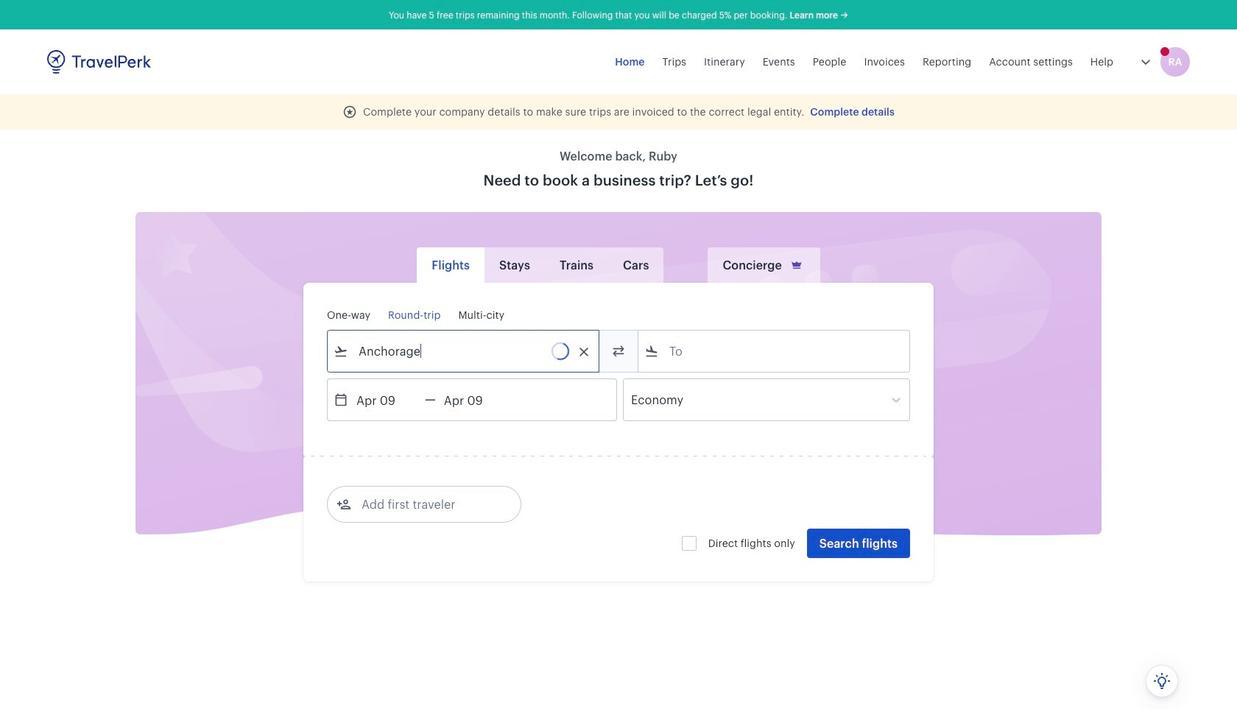 Task type: locate. For each thing, give the bounding box(es) containing it.
From search field
[[348, 340, 580, 363]]



Task type: describe. For each thing, give the bounding box(es) containing it.
To search field
[[659, 340, 891, 363]]

Add first traveler search field
[[351, 493, 505, 516]]

Depart text field
[[348, 379, 425, 421]]

Return text field
[[436, 379, 513, 421]]



